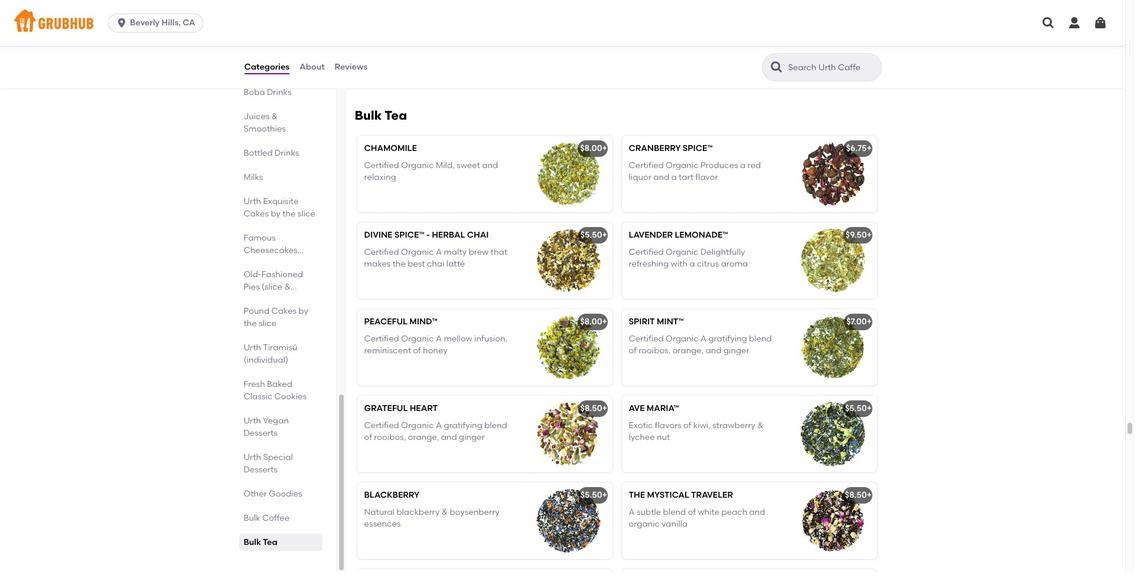 Task type: locate. For each thing, give the bounding box(es) containing it.
certified for lavender lemonade™
[[629, 247, 664, 257]]

rooibos, for spirit
[[639, 346, 671, 356]]

2 $8.00 from the top
[[580, 317, 602, 327]]

(individual) down tiramisú
[[244, 356, 288, 366]]

2 urth from the top
[[244, 343, 261, 353]]

slice inside urth exquisite cakes by the slice
[[298, 209, 315, 219]]

$8.50 for certified organic  a gratifying blend of rooibos, orange, and ginger
[[580, 404, 602, 414]]

0 horizontal spatial the
[[244, 319, 257, 329]]

divine
[[364, 231, 392, 241]]

$5.50
[[580, 231, 602, 241], [845, 404, 867, 414], [580, 491, 602, 501]]

mellow
[[444, 334, 472, 344]]

1 vertical spatial $8.50 +
[[845, 491, 872, 501]]

1 vertical spatial the
[[393, 259, 406, 269]]

juices
[[244, 112, 270, 122]]

blackberry
[[397, 508, 440, 518]]

3 urth from the top
[[244, 416, 261, 426]]

certified up 'liquor' at the top right of page
[[629, 160, 664, 170]]

a inside certified organic  a malty brew that makes the best chai latté
[[436, 247, 442, 257]]

a for spice™
[[436, 247, 442, 257]]

cranberry spice™ image
[[788, 136, 877, 213]]

(individual) down cheesecakes at the top left
[[244, 258, 288, 268]]

spice™
[[683, 144, 713, 154], [394, 231, 424, 241]]

+ for the mystical traveler
[[867, 491, 872, 501]]

1 vertical spatial a
[[671, 172, 677, 182]]

0 vertical spatial $8.00 +
[[580, 144, 607, 154]]

gratifying for spirit mint™
[[708, 334, 747, 344]]

blackberry image
[[524, 483, 612, 560]]

famous cheesecakes (individual) old-fashioned pies (slice & individual) pound cakes by the slice
[[244, 233, 308, 329]]

urth for urth special desserts
[[244, 453, 261, 463]]

drinks
[[267, 87, 291, 97], [275, 148, 299, 158]]

1 vertical spatial slice
[[259, 319, 277, 329]]

of inside exotic flavors of kiwi, strawberry & lychee nut
[[683, 421, 691, 431]]

0 vertical spatial drinks
[[267, 87, 291, 97]]

0 vertical spatial $8.50 +
[[580, 404, 607, 414]]

mild,
[[436, 160, 455, 170]]

produces
[[701, 160, 738, 170]]

a left red
[[740, 160, 746, 170]]

1 horizontal spatial spice™
[[683, 144, 713, 154]]

certified organic  a gratifying blend of rooibos, orange, and ginger down "heart"
[[364, 421, 507, 443]]

0 horizontal spatial blend
[[484, 421, 507, 431]]

ave
[[629, 404, 645, 414]]

0 vertical spatial $5.50
[[580, 231, 602, 241]]

2 horizontal spatial svg image
[[1093, 16, 1108, 30]]

2 desserts from the top
[[244, 465, 278, 476]]

blend
[[749, 334, 772, 344], [484, 421, 507, 431], [663, 508, 686, 518]]

1 horizontal spatial bulk tea
[[355, 108, 407, 123]]

certified up makes at the top left of page
[[364, 247, 399, 257]]

blackberry
[[364, 491, 419, 501]]

0 horizontal spatial cakes
[[244, 209, 269, 219]]

certified for grateful heart
[[364, 421, 399, 431]]

search icon image
[[769, 60, 784, 74]]

chamomile
[[364, 144, 417, 154]]

of left kiwi,
[[683, 421, 691, 431]]

1 vertical spatial $5.50
[[845, 404, 867, 414]]

certified
[[364, 160, 399, 170], [629, 160, 664, 170], [364, 247, 399, 257], [629, 247, 664, 257], [364, 334, 399, 344], [629, 334, 664, 344], [364, 421, 399, 431]]

bulk left coffee
[[244, 514, 260, 524]]

certified inside certified organic  mild, sweet and relaxing
[[364, 160, 399, 170]]

tea up "chamomile"
[[385, 108, 407, 123]]

the inside famous cheesecakes (individual) old-fashioned pies (slice & individual) pound cakes by the slice
[[244, 319, 257, 329]]

of left honey
[[413, 346, 421, 356]]

a inside certified organic  a mellow infusion, reminiscent of honey
[[436, 334, 442, 344]]

a left "tart"
[[671, 172, 677, 182]]

1 vertical spatial $8.00
[[580, 317, 602, 327]]

ca
[[183, 18, 195, 28]]

1 $8.00 + from the top
[[580, 144, 607, 154]]

and
[[482, 160, 498, 170], [653, 172, 669, 182], [706, 346, 722, 356], [441, 433, 457, 443], [749, 508, 765, 518]]

1 vertical spatial orange,
[[408, 433, 439, 443]]

1 desserts from the top
[[244, 429, 278, 439]]

0 horizontal spatial svg image
[[1041, 16, 1056, 30]]

certified inside the certified organic  produces a red liquor and a tart flavor
[[629, 160, 664, 170]]

drinks right bottled
[[275, 148, 299, 158]]

1 horizontal spatial slice
[[298, 209, 315, 219]]

certified up refreshing
[[629, 247, 664, 257]]

certified down spirit
[[629, 334, 664, 344]]

urth inside 'urth special desserts'
[[244, 453, 261, 463]]

1 vertical spatial drinks
[[275, 148, 299, 158]]

organic for cranberry spice™
[[666, 160, 699, 170]]

0 horizontal spatial a
[[671, 172, 677, 182]]

1 horizontal spatial ginger
[[724, 346, 749, 356]]

certified for chamomile
[[364, 160, 399, 170]]

+ for divine spice™ - herbal chai
[[602, 231, 607, 241]]

$9.50
[[846, 231, 867, 241]]

slice
[[298, 209, 315, 219], [259, 319, 277, 329]]

1 vertical spatial $8.50
[[845, 491, 867, 501]]

tiramisú
[[263, 343, 297, 353]]

0 horizontal spatial certified organic  a gratifying blend of rooibos, orange, and ginger
[[364, 421, 507, 443]]

1 vertical spatial bulk tea
[[244, 538, 277, 548]]

rooibos, down spirit mint™
[[639, 346, 671, 356]]

lychee
[[629, 433, 655, 443]]

& up smoothies
[[272, 112, 278, 122]]

organic for spirit mint™
[[666, 334, 699, 344]]

roast
[[399, 32, 422, 42]]

organic up best
[[401, 247, 434, 257]]

slice inside famous cheesecakes (individual) old-fashioned pies (slice & individual) pound cakes by the slice
[[259, 319, 277, 329]]

drinks for bottled drinks
[[275, 148, 299, 158]]

organic down mint™
[[666, 334, 699, 344]]

slice down exquisite
[[298, 209, 315, 219]]

urth for urth tiramisú (individual)
[[244, 343, 261, 353]]

1 vertical spatial (individual)
[[244, 356, 288, 366]]

0 vertical spatial orange,
[[673, 346, 704, 356]]

1 horizontal spatial gratifying
[[708, 334, 747, 344]]

drinks for boba drinks
[[267, 87, 291, 97]]

desserts for special
[[244, 465, 278, 476]]

organic up "tart"
[[666, 160, 699, 170]]

1 horizontal spatial cakes
[[271, 307, 297, 317]]

urth for urth vegan desserts
[[244, 416, 261, 426]]

svg image
[[116, 17, 128, 29]]

urth tiramisú (individual)
[[244, 343, 297, 366]]

certified up reminiscent
[[364, 334, 399, 344]]

cakes inside famous cheesecakes (individual) old-fashioned pies (slice & individual) pound cakes by the slice
[[271, 307, 297, 317]]

0 vertical spatial gratifying
[[708, 334, 747, 344]]

0 vertical spatial $5.50 +
[[580, 231, 607, 241]]

2 vertical spatial blend
[[663, 508, 686, 518]]

1 vertical spatial certified organic  a gratifying blend of rooibos, orange, and ginger
[[364, 421, 507, 443]]

+ for spirit mint™
[[867, 317, 872, 327]]

blend inside a subtle blend of white peach and organic vanilla
[[663, 508, 686, 518]]

1 vertical spatial gratifying
[[444, 421, 482, 431]]

of down spirit
[[629, 346, 637, 356]]

latté
[[446, 259, 465, 269]]

classic
[[244, 392, 272, 402]]

1 urth from the top
[[244, 197, 261, 207]]

spice™ for cranberry
[[683, 144, 713, 154]]

1 vertical spatial ginger
[[459, 433, 485, 443]]

organic inside certified organic  mild, sweet and relaxing
[[401, 160, 434, 170]]

0 vertical spatial certified organic  a gratifying blend of rooibos, orange, and ginger
[[629, 334, 772, 356]]

organic up with
[[666, 247, 699, 257]]

chamomile image
[[524, 136, 612, 213]]

rooibos, down grateful on the bottom left of the page
[[374, 433, 406, 443]]

+ for peaceful mind™
[[602, 317, 607, 327]]

of
[[413, 346, 421, 356], [629, 346, 637, 356], [683, 421, 691, 431], [364, 433, 372, 443], [688, 508, 696, 518]]

0 horizontal spatial by
[[271, 209, 281, 219]]

with
[[671, 259, 688, 269]]

grateful heart
[[364, 404, 438, 414]]

1 vertical spatial tea
[[263, 538, 277, 548]]

medium roast button
[[357, 7, 612, 84]]

pound
[[244, 307, 269, 317]]

1 vertical spatial blend
[[484, 421, 507, 431]]

1 vertical spatial spice™
[[394, 231, 424, 241]]

organic inside certified organic  a mellow infusion, reminiscent of honey
[[401, 334, 434, 344]]

0 vertical spatial rooibos,
[[639, 346, 671, 356]]

mystical
[[647, 491, 689, 501]]

0 vertical spatial tea
[[385, 108, 407, 123]]

desserts
[[244, 429, 278, 439], [244, 465, 278, 476]]

natural blackberry & boysenberry essences
[[364, 508, 499, 530]]

0 vertical spatial the
[[282, 209, 296, 219]]

main navigation navigation
[[0, 0, 1125, 46]]

(individual) inside "urth tiramisú (individual)"
[[244, 356, 288, 366]]

the left best
[[393, 259, 406, 269]]

$5.50 +
[[580, 231, 607, 241], [845, 404, 872, 414], [580, 491, 607, 501]]

urth special desserts
[[244, 453, 293, 476]]

bottled drinks
[[244, 148, 299, 158]]

organic inside certified organic  delightfully refreshing with a citrus aroma
[[666, 247, 699, 257]]

1 horizontal spatial by
[[299, 307, 308, 317]]

certified up "relaxing"
[[364, 160, 399, 170]]

strawberry
[[713, 421, 755, 431]]

urth inside urth vegan desserts
[[244, 416, 261, 426]]

& right blackberry
[[442, 508, 448, 518]]

0 vertical spatial bulk tea
[[355, 108, 407, 123]]

spice™ left -
[[394, 231, 424, 241]]

vegan
[[263, 416, 289, 426]]

medium
[[364, 32, 397, 42]]

and inside certified organic  mild, sweet and relaxing
[[482, 160, 498, 170]]

1 horizontal spatial $8.50
[[845, 491, 867, 501]]

0 vertical spatial spice™
[[683, 144, 713, 154]]

about button
[[299, 46, 325, 89]]

certified organic  a gratifying blend of rooibos, orange, and ginger down mint™
[[629, 334, 772, 356]]

0 horizontal spatial spice™
[[394, 231, 424, 241]]

ginger
[[724, 346, 749, 356], [459, 433, 485, 443]]

medium roast
[[364, 32, 422, 42]]

certified organic  produces a red liquor and a tart flavor
[[629, 160, 761, 182]]

0 vertical spatial desserts
[[244, 429, 278, 439]]

mint™
[[657, 317, 684, 327]]

2 vertical spatial a
[[690, 259, 695, 269]]

urth inside "urth tiramisú (individual)"
[[244, 343, 261, 353]]

bulk up "chamomile"
[[355, 108, 382, 123]]

the down exquisite
[[282, 209, 296, 219]]

cakes down "individual)"
[[271, 307, 297, 317]]

organic for grateful heart
[[401, 421, 434, 431]]

$6.75 +
[[846, 144, 872, 154]]

natural
[[364, 508, 395, 518]]

2 vertical spatial $5.50
[[580, 491, 602, 501]]

(individual) inside famous cheesecakes (individual) old-fashioned pies (slice & individual) pound cakes by the slice
[[244, 258, 288, 268]]

beverly hills, ca
[[130, 18, 195, 28]]

nut
[[657, 433, 670, 443]]

desserts down special on the left bottom
[[244, 465, 278, 476]]

$8.50 +
[[580, 404, 607, 414], [845, 491, 872, 501]]

of inside a subtle blend of white peach and organic vanilla
[[688, 508, 696, 518]]

2 horizontal spatial blend
[[749, 334, 772, 344]]

ave maria™ image
[[788, 397, 877, 473]]

0 horizontal spatial tea
[[263, 538, 277, 548]]

1 horizontal spatial tea
[[385, 108, 407, 123]]

$5.50 + for that
[[580, 231, 607, 241]]

0 horizontal spatial orange,
[[408, 433, 439, 443]]

0 horizontal spatial ginger
[[459, 433, 485, 443]]

1 vertical spatial $5.50 +
[[845, 404, 872, 414]]

a inside certified organic  delightfully refreshing with a citrus aroma
[[690, 259, 695, 269]]

desserts down vegan
[[244, 429, 278, 439]]

2 (individual) from the top
[[244, 356, 288, 366]]

1 horizontal spatial svg image
[[1067, 16, 1082, 30]]

+ for chamomile
[[602, 144, 607, 154]]

& right strawberry
[[757, 421, 764, 431]]

urth
[[244, 197, 261, 207], [244, 343, 261, 353], [244, 416, 261, 426], [244, 453, 261, 463]]

certified organic  a gratifying blend of rooibos, orange, and ginger for spirit mint™
[[629, 334, 772, 356]]

0 vertical spatial $8.50
[[580, 404, 602, 414]]

rooibos,
[[639, 346, 671, 356], [374, 433, 406, 443]]

that
[[491, 247, 507, 257]]

$8.50
[[580, 404, 602, 414], [845, 491, 867, 501]]

urth down milks
[[244, 197, 261, 207]]

orange, down "heart"
[[408, 433, 439, 443]]

0 vertical spatial (individual)
[[244, 258, 288, 268]]

organic inside the certified organic  produces a red liquor and a tart flavor
[[666, 160, 699, 170]]

0 horizontal spatial slice
[[259, 319, 277, 329]]

0 vertical spatial $8.00
[[580, 144, 602, 154]]

by
[[271, 209, 281, 219], [299, 307, 308, 317]]

chai
[[427, 259, 444, 269]]

0 vertical spatial blend
[[749, 334, 772, 344]]

the mystical traveler image
[[788, 483, 877, 560]]

drinks right 'boba'
[[267, 87, 291, 97]]

2 horizontal spatial the
[[393, 259, 406, 269]]

0 vertical spatial cakes
[[244, 209, 269, 219]]

urth left vegan
[[244, 416, 261, 426]]

other goodies
[[244, 490, 302, 500]]

0 vertical spatial by
[[271, 209, 281, 219]]

(individual) for urth
[[244, 356, 288, 366]]

0 horizontal spatial rooibos,
[[374, 433, 406, 443]]

urth left tiramisú
[[244, 343, 261, 353]]

bulk tea down bulk coffee
[[244, 538, 277, 548]]

a
[[740, 160, 746, 170], [671, 172, 677, 182], [690, 259, 695, 269]]

0 horizontal spatial $8.50 +
[[580, 404, 607, 414]]

1 vertical spatial desserts
[[244, 465, 278, 476]]

organic down "heart"
[[401, 421, 434, 431]]

orange, for heart
[[408, 433, 439, 443]]

desserts inside 'urth special desserts'
[[244, 465, 278, 476]]

spice™ up the certified organic  produces a red liquor and a tart flavor
[[683, 144, 713, 154]]

best
[[408, 259, 425, 269]]

citrus
[[697, 259, 719, 269]]

organic
[[629, 520, 660, 530]]

& down the fashioned
[[284, 282, 291, 292]]

$8.00 +
[[580, 144, 607, 154], [580, 317, 607, 327]]

a right with
[[690, 259, 695, 269]]

1 horizontal spatial a
[[690, 259, 695, 269]]

1 (individual) from the top
[[244, 258, 288, 268]]

certified inside certified organic  a malty brew that makes the best chai latté
[[364, 247, 399, 257]]

by inside urth exquisite cakes by the slice
[[271, 209, 281, 219]]

1 vertical spatial rooibos,
[[374, 433, 406, 443]]

0 vertical spatial bulk
[[355, 108, 382, 123]]

0 vertical spatial ginger
[[724, 346, 749, 356]]

the inside certified organic  a malty brew that makes the best chai latté
[[393, 259, 406, 269]]

2 vertical spatial bulk
[[244, 538, 261, 548]]

1 horizontal spatial rooibos,
[[639, 346, 671, 356]]

a
[[436, 247, 442, 257], [436, 334, 442, 344], [701, 334, 707, 344], [436, 421, 442, 431], [629, 508, 635, 518]]

organic inside certified organic  a malty brew that makes the best chai latté
[[401, 247, 434, 257]]

a subtle blend of white peach and organic vanilla
[[629, 508, 765, 530]]

certified organic  a gratifying blend of rooibos, orange, and ginger
[[629, 334, 772, 356], [364, 421, 507, 443]]

1 $8.00 from the top
[[580, 144, 602, 154]]

individual)
[[244, 295, 285, 305]]

1 horizontal spatial $8.50 +
[[845, 491, 872, 501]]

svg image
[[1041, 16, 1056, 30], [1067, 16, 1082, 30], [1093, 16, 1108, 30]]

desserts inside urth vegan desserts
[[244, 429, 278, 439]]

spirit mint™ image
[[788, 310, 877, 387]]

1 vertical spatial cakes
[[271, 307, 297, 317]]

bulk tea up "chamomile"
[[355, 108, 407, 123]]

1 horizontal spatial blend
[[663, 508, 686, 518]]

slice down pound
[[259, 319, 277, 329]]

categories button
[[244, 46, 290, 89]]

1 horizontal spatial orange,
[[673, 346, 704, 356]]

$8.50 + for a subtle blend of white peach and organic vanilla
[[845, 491, 872, 501]]

certified inside certified organic  delightfully refreshing with a citrus aroma
[[629, 247, 664, 257]]

cakes up famous
[[244, 209, 269, 219]]

by down the fashioned
[[299, 307, 308, 317]]

spirit
[[629, 317, 655, 327]]

1 vertical spatial by
[[299, 307, 308, 317]]

of left white
[[688, 508, 696, 518]]

1 vertical spatial bulk
[[244, 514, 260, 524]]

boysenberry
[[450, 508, 499, 518]]

tea down bulk coffee
[[263, 538, 277, 548]]

urth left special on the left bottom
[[244, 453, 261, 463]]

certified inside certified organic  a mellow infusion, reminiscent of honey
[[364, 334, 399, 344]]

& inside famous cheesecakes (individual) old-fashioned pies (slice & individual) pound cakes by the slice
[[284, 282, 291, 292]]

2 $8.00 + from the top
[[580, 317, 607, 327]]

urth inside urth exquisite cakes by the slice
[[244, 197, 261, 207]]

0 horizontal spatial gratifying
[[444, 421, 482, 431]]

organic down mind™
[[401, 334, 434, 344]]

organic left mild,
[[401, 160, 434, 170]]

by down exquisite
[[271, 209, 281, 219]]

4 urth from the top
[[244, 453, 261, 463]]

the down pound
[[244, 319, 257, 329]]

1 vertical spatial $8.00 +
[[580, 317, 607, 327]]

orange, down mint™
[[673, 346, 704, 356]]

special
[[263, 453, 293, 463]]

orange, for mint™
[[673, 346, 704, 356]]

cheesecakes
[[244, 246, 298, 256]]

certified organic  a malty brew that makes the best chai latté
[[364, 247, 507, 269]]

+ for ave maria™
[[867, 404, 872, 414]]

0 vertical spatial slice
[[298, 209, 315, 219]]

0 horizontal spatial $8.50
[[580, 404, 602, 414]]

certified organic  mild, sweet and relaxing
[[364, 160, 498, 182]]

1 horizontal spatial certified organic  a gratifying blend of rooibos, orange, and ginger
[[629, 334, 772, 356]]

1 horizontal spatial the
[[282, 209, 296, 219]]

certified down grateful on the bottom left of the page
[[364, 421, 399, 431]]

makes
[[364, 259, 391, 269]]

2 vertical spatial the
[[244, 319, 257, 329]]

0 vertical spatial a
[[740, 160, 746, 170]]

bulk down bulk coffee
[[244, 538, 261, 548]]

2 vertical spatial $5.50 +
[[580, 491, 607, 501]]



Task type: vqa. For each thing, say whether or not it's contained in the screenshot.


Task type: describe. For each thing, give the bounding box(es) containing it.
of down grateful on the bottom left of the page
[[364, 433, 372, 443]]

milks
[[244, 172, 263, 183]]

vanilla
[[662, 520, 688, 530]]

blend for mint™
[[749, 334, 772, 344]]

heart
[[410, 404, 438, 414]]

bulk coffee
[[244, 514, 289, 524]]

& inside exotic flavors of kiwi, strawberry & lychee nut
[[757, 421, 764, 431]]

& inside juices & smoothies
[[272, 112, 278, 122]]

white
[[698, 508, 720, 518]]

divine spice™ - herbal chai
[[364, 231, 489, 241]]

aroma
[[721, 259, 748, 269]]

-
[[426, 231, 430, 241]]

boba drinks
[[244, 87, 291, 97]]

$5.50 for that
[[580, 231, 602, 241]]

desserts for vegan
[[244, 429, 278, 439]]

cakes inside urth exquisite cakes by the slice
[[244, 209, 269, 219]]

+ for lavender lemonade™
[[867, 231, 872, 241]]

a for heart
[[436, 421, 442, 431]]

$8.50 + for certified organic  a gratifying blend of rooibos, orange, and ginger
[[580, 404, 607, 414]]

juices & smoothies
[[244, 112, 286, 134]]

a inside a subtle blend of white peach and organic vanilla
[[629, 508, 635, 518]]

a for mint™
[[701, 334, 707, 344]]

organic for chamomile
[[401, 160, 434, 170]]

essences
[[364, 520, 401, 530]]

other
[[244, 490, 267, 500]]

urth for urth exquisite cakes by the slice
[[244, 197, 261, 207]]

a for mind™
[[436, 334, 442, 344]]

smoothies
[[244, 124, 286, 134]]

categories
[[244, 62, 290, 72]]

sweet
[[457, 160, 480, 170]]

tart
[[679, 172, 693, 182]]

chai
[[467, 231, 489, 241]]

subtle
[[637, 508, 661, 518]]

grateful
[[364, 404, 408, 414]]

(individual) for famous
[[244, 258, 288, 268]]

gratifying for grateful heart
[[444, 421, 482, 431]]

lavender lemonade™
[[629, 231, 728, 241]]

spirit mint™
[[629, 317, 684, 327]]

goodies
[[269, 490, 302, 500]]

exquisite
[[263, 197, 299, 207]]

lavender
[[629, 231, 673, 241]]

liquor
[[629, 172, 651, 182]]

divine spice™ - herbal chai image
[[524, 223, 612, 300]]

cranberry spice™
[[629, 144, 713, 154]]

peach
[[722, 508, 747, 518]]

organic for lavender lemonade™
[[666, 247, 699, 257]]

the inside urth exquisite cakes by the slice
[[282, 209, 296, 219]]

+ for blackberry
[[602, 491, 607, 501]]

lavender lemonade™ image
[[788, 223, 877, 300]]

maria™
[[647, 404, 679, 414]]

blend for heart
[[484, 421, 507, 431]]

ginger for heart
[[459, 433, 485, 443]]

$7.00 +
[[846, 317, 872, 327]]

infusion,
[[474, 334, 507, 344]]

reminiscent
[[364, 346, 411, 356]]

bottled
[[244, 148, 273, 158]]

rooibos, for grateful
[[374, 433, 406, 443]]

exotic
[[629, 421, 653, 431]]

$6.75
[[846, 144, 867, 154]]

peaceful mind™ image
[[524, 310, 612, 387]]

fashioned
[[262, 270, 303, 280]]

fresh
[[244, 380, 265, 390]]

organic for divine spice™ - herbal chai
[[401, 247, 434, 257]]

certified for divine spice™ - herbal chai
[[364, 247, 399, 257]]

summer peach & apricot™ image
[[788, 570, 877, 573]]

pies
[[244, 282, 260, 292]]

and inside the certified organic  produces a red liquor and a tart flavor
[[653, 172, 669, 182]]

$8.00 for cranberry
[[580, 144, 602, 154]]

boba
[[244, 87, 265, 97]]

$8.00 for spirit
[[580, 317, 602, 327]]

grateful heart image
[[524, 397, 612, 473]]

peaceful mind™
[[364, 317, 438, 327]]

lemonade™
[[675, 231, 728, 241]]

+ for grateful heart
[[602, 404, 607, 414]]

peaceful
[[364, 317, 408, 327]]

certified organic  a gratifying blend of rooibos, orange, and ginger for grateful heart
[[364, 421, 507, 443]]

herbal
[[432, 231, 465, 241]]

honey
[[423, 346, 447, 356]]

malty
[[444, 247, 467, 257]]

$8.50 for a subtle blend of white peach and organic vanilla
[[845, 491, 867, 501]]

certified for cranberry spice™
[[629, 160, 664, 170]]

0 horizontal spatial bulk tea
[[244, 538, 277, 548]]

of inside certified organic  a mellow infusion, reminiscent of honey
[[413, 346, 421, 356]]

$8.00 + for cranberry spice™
[[580, 144, 607, 154]]

decaf world peace™ image
[[524, 7, 612, 84]]

urth exquisite cakes by the slice
[[244, 197, 315, 219]]

& inside natural blackberry & boysenberry essences
[[442, 508, 448, 518]]

$7.00
[[846, 317, 867, 327]]

coffee
[[262, 514, 289, 524]]

ginger for mint™
[[724, 346, 749, 356]]

ave maria™
[[629, 404, 679, 414]]

spice™ for divine
[[394, 231, 424, 241]]

mind™
[[410, 317, 438, 327]]

certified organic  a mellow infusion, reminiscent of honey
[[364, 334, 507, 356]]

1 svg image from the left
[[1041, 16, 1056, 30]]

hills,
[[162, 18, 181, 28]]

by inside famous cheesecakes (individual) old-fashioned pies (slice & individual) pound cakes by the slice
[[299, 307, 308, 317]]

3 svg image from the left
[[1093, 16, 1108, 30]]

+ for cranberry spice™
[[867, 144, 872, 154]]

$9.50 +
[[846, 231, 872, 241]]

cookies
[[274, 392, 307, 402]]

and inside a subtle blend of white peach and organic vanilla
[[749, 508, 765, 518]]

beverly
[[130, 18, 160, 28]]

certified for peaceful mind™
[[364, 334, 399, 344]]

delightfully
[[701, 247, 745, 257]]

traveler
[[691, 491, 733, 501]]

certified organic  delightfully refreshing with a citrus aroma
[[629, 247, 748, 269]]

$5.50 + for &
[[845, 404, 872, 414]]

urth vegan desserts
[[244, 416, 289, 439]]

fresh baked classic cookies
[[244, 380, 307, 402]]

$5.50 for &
[[845, 404, 867, 414]]

exotic flavors of kiwi, strawberry & lychee nut
[[629, 421, 764, 443]]

about
[[300, 62, 325, 72]]

silent island™ image
[[524, 570, 612, 573]]

the
[[629, 491, 645, 501]]

certified for spirit mint™
[[629, 334, 664, 344]]

organic for peaceful mind™
[[401, 334, 434, 344]]

cranberry
[[629, 144, 681, 154]]

Search Urth Caffe search field
[[787, 62, 877, 73]]

old-
[[244, 270, 262, 280]]

beverly hills, ca button
[[108, 14, 208, 32]]

$8.00 + for spirit mint™
[[580, 317, 607, 327]]

relaxing
[[364, 172, 396, 182]]

kiwi,
[[693, 421, 711, 431]]

2 svg image from the left
[[1067, 16, 1082, 30]]

the mystical traveler
[[629, 491, 733, 501]]

2 horizontal spatial a
[[740, 160, 746, 170]]

(slice
[[262, 282, 282, 292]]



